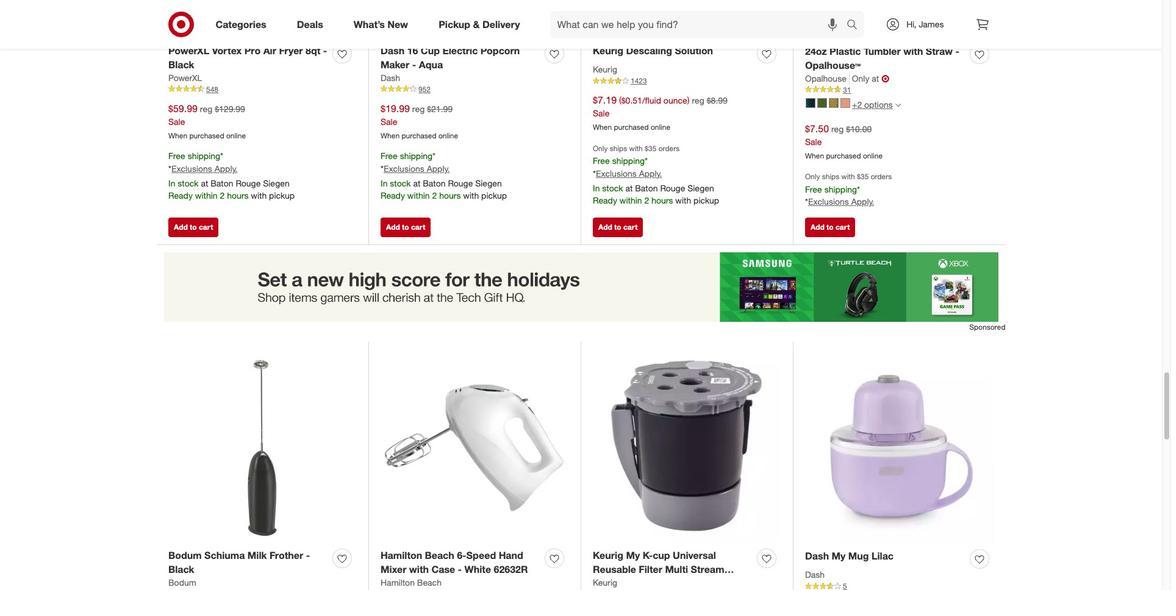 Task type: vqa. For each thing, say whether or not it's contained in the screenshot.
the - in garden of life my kind organic vegan prenatal daily multivitamin tablets - 30ct
no



Task type: locate. For each thing, give the bounding box(es) containing it.
with
[[904, 45, 924, 57], [630, 144, 643, 153], [842, 172, 855, 182], [251, 191, 267, 201], [463, 191, 479, 201], [676, 195, 692, 205], [409, 564, 429, 576]]

reg down 952
[[412, 104, 425, 114]]

2 horizontal spatial only
[[852, 73, 870, 83]]

reg
[[692, 95, 705, 106], [200, 104, 213, 114], [412, 104, 425, 114], [832, 124, 844, 134]]

when down $7.50
[[806, 151, 825, 160]]

1423
[[631, 76, 647, 85]]

2 keurig link from the top
[[593, 577, 618, 589]]

1 hamilton from the top
[[381, 550, 422, 562]]

reg right $7.50
[[832, 124, 844, 134]]

keurig inside keurig my k-cup universal reusable filter multi stream technology
[[593, 550, 624, 562]]

sale down $7.50
[[806, 136, 822, 147]]

ships for $7.50
[[822, 172, 840, 182]]

free down $7.19
[[593, 156, 610, 166]]

0 vertical spatial keurig link
[[593, 63, 618, 76]]

0 vertical spatial $35
[[645, 144, 657, 153]]

$35 for $7.50
[[857, 172, 869, 182]]

free down $59.99 reg $129.99 sale when purchased online
[[168, 151, 185, 161]]

3 cart from the left
[[624, 223, 638, 232]]

0 vertical spatial orders
[[659, 144, 680, 153]]

$35 inside only ships with $35 orders free shipping * * exclusions apply. in stock at  baton rouge siegen ready within 2 hours with pickup
[[645, 144, 657, 153]]

2 vertical spatial only
[[806, 172, 820, 182]]

my for keurig
[[626, 550, 640, 562]]

orders inside only ships with $35 orders free shipping * * exclusions apply. in stock at  baton rouge siegen ready within 2 hours with pickup
[[659, 144, 680, 153]]

my inside keurig my k-cup universal reusable filter multi stream technology
[[626, 550, 640, 562]]

search
[[842, 19, 871, 31]]

dash for dash link for dash my mug lilac
[[806, 570, 825, 580]]

4 to from the left
[[827, 223, 834, 232]]

online for 24oz plastic tumbler with straw - opalhouse™
[[863, 151, 883, 160]]

orders
[[659, 144, 680, 153], [871, 172, 892, 182]]

purchased down the $10.00
[[827, 151, 861, 160]]

iridescent gold image
[[829, 98, 839, 108]]

0 horizontal spatial dash link
[[381, 72, 400, 84]]

dash inside dash 16 cup electric popcorn maker - aqua
[[381, 45, 405, 57]]

)
[[688, 95, 690, 106]]

purchased for dash 16 cup electric popcorn maker - aqua
[[402, 131, 437, 140]]

when down $19.99
[[381, 131, 400, 140]]

2 black from the top
[[168, 564, 194, 576]]

0 vertical spatial ships
[[610, 144, 627, 153]]

powerxl for powerxl
[[168, 72, 202, 83]]

1 vertical spatial only
[[593, 144, 608, 153]]

$10.00
[[847, 124, 872, 134]]

1 vertical spatial powerxl
[[168, 72, 202, 83]]

dash link for dash my mug lilac
[[806, 569, 825, 582]]

add to cart button for $19.99
[[381, 218, 431, 237]]

1 add to cart from the left
[[174, 223, 213, 232]]

2 bodum from the top
[[168, 578, 196, 588]]

sale
[[593, 108, 610, 118], [168, 116, 185, 127], [381, 116, 398, 127], [806, 136, 822, 147]]

0 horizontal spatial in
[[168, 178, 175, 189]]

black up the powerxl link
[[168, 58, 194, 71]]

1 add to cart button from the left
[[168, 218, 219, 237]]

keurig my k-cup universal reusable filter multi stream technology
[[593, 550, 725, 590]]

bodum for bodum
[[168, 578, 196, 588]]

with inside hamilton beach 6-speed hand mixer with case - white 62632r
[[409, 564, 429, 576]]

1 horizontal spatial orders
[[871, 172, 892, 182]]

2 powerxl from the top
[[168, 72, 202, 83]]

hours
[[227, 191, 249, 201], [439, 191, 461, 201], [652, 195, 673, 205]]

1 vertical spatial $35
[[857, 172, 869, 182]]

bodum schiuma milk frother - black image
[[168, 354, 356, 542], [168, 354, 356, 542]]

add for $19.99
[[386, 223, 400, 232]]

2 to from the left
[[402, 223, 409, 232]]

0 vertical spatial powerxl
[[168, 45, 209, 57]]

powerxl vortex pro air fryer 8qt - black image
[[168, 0, 356, 37], [168, 0, 356, 37]]

when for 24oz plastic tumbler with straw - opalhouse™
[[806, 151, 825, 160]]

- inside 24oz plastic tumbler with straw - opalhouse™
[[956, 45, 960, 57]]

- inside hamilton beach 6-speed hand mixer with case - white 62632r
[[458, 564, 462, 576]]

62632r
[[494, 564, 528, 576]]

0 horizontal spatial 2
[[220, 191, 225, 201]]

952 link
[[381, 84, 569, 95]]

2 cart from the left
[[411, 223, 426, 232]]

powerxl
[[168, 45, 209, 57], [168, 72, 202, 83]]

shipping down the $7.19 ( $0.51 /fluid ounce ) reg $8.99 sale when purchased online at the top of page
[[612, 156, 645, 166]]

24oz
[[806, 45, 827, 57]]

2 horizontal spatial in
[[593, 183, 600, 193]]

black up bodum "link"
[[168, 564, 194, 576]]

my left the k-
[[626, 550, 640, 562]]

4 cart from the left
[[836, 223, 850, 232]]

reg inside $59.99 reg $129.99 sale when purchased online
[[200, 104, 213, 114]]

- right the 'straw'
[[956, 45, 960, 57]]

keurig down reusable
[[593, 578, 618, 588]]

hand
[[499, 550, 523, 562]]

add to cart for $59.99
[[174, 223, 213, 232]]

powerxl vortex pro air fryer 8qt - black link
[[168, 44, 328, 72]]

2 horizontal spatial 2
[[645, 195, 649, 205]]

with inside 24oz plastic tumbler with straw - opalhouse™
[[904, 45, 924, 57]]

4 add to cart button from the left
[[806, 218, 856, 237]]

schiuma
[[205, 550, 245, 562]]

dash link down 'maker'
[[381, 72, 400, 84]]

my left mug
[[832, 550, 846, 563]]

add to cart button
[[168, 218, 219, 237], [381, 218, 431, 237], [593, 218, 643, 237], [806, 218, 856, 237]]

0 horizontal spatial my
[[626, 550, 640, 562]]

shipping
[[188, 151, 220, 161], [400, 151, 433, 161], [612, 156, 645, 166], [825, 184, 857, 194]]

dash my mug lilac image
[[806, 354, 994, 543], [806, 354, 994, 543]]

0 horizontal spatial pickup
[[269, 191, 295, 201]]

1 horizontal spatial pickup
[[482, 191, 507, 201]]

sale inside $19.99 reg $21.99 sale when purchased online
[[381, 116, 398, 127]]

to for $7.19
[[615, 223, 622, 232]]

purchased down $0.51 on the top of page
[[614, 123, 649, 132]]

0 vertical spatial black
[[168, 58, 194, 71]]

bodum link
[[168, 577, 196, 589]]

sale down $59.99
[[168, 116, 185, 127]]

free down $19.99 reg $21.99 sale when purchased online
[[381, 151, 398, 161]]

24oz plastic tumbler with straw - opalhouse™ image
[[806, 0, 994, 38], [806, 0, 994, 38]]

- down 6-
[[458, 564, 462, 576]]

case
[[432, 564, 455, 576]]

purchased for 24oz plastic tumbler with straw - opalhouse™
[[827, 151, 861, 160]]

to for $59.99
[[190, 223, 197, 232]]

0 horizontal spatial within
[[195, 191, 218, 201]]

1 horizontal spatial baton
[[423, 178, 446, 189]]

0 vertical spatial hamilton
[[381, 550, 422, 562]]

apply. inside only ships with $35 orders free shipping * * exclusions apply.
[[852, 197, 875, 207]]

sale for powerxl vortex pro air fryer 8qt - black
[[168, 116, 185, 127]]

rouge
[[236, 178, 261, 189], [448, 178, 473, 189], [661, 183, 686, 193]]

*
[[220, 151, 223, 161], [433, 151, 436, 161], [645, 156, 648, 166], [168, 164, 171, 174], [381, 164, 384, 174], [593, 168, 596, 179], [857, 184, 860, 194], [806, 197, 809, 207]]

- inside powerxl vortex pro air fryer 8qt - black
[[323, 45, 327, 57]]

when
[[593, 123, 612, 132], [168, 131, 187, 140], [381, 131, 400, 140], [806, 151, 825, 160]]

0 horizontal spatial hours
[[227, 191, 249, 201]]

online inside $59.99 reg $129.99 sale when purchased online
[[226, 131, 246, 140]]

purchased inside $7.50 reg $10.00 sale when purchased online
[[827, 151, 861, 160]]

at inside only ships with $35 orders free shipping * * exclusions apply. in stock at  baton rouge siegen ready within 2 hours with pickup
[[626, 183, 633, 193]]

lilac
[[872, 550, 894, 563]]

1 add from the left
[[174, 223, 188, 232]]

1 powerxl from the top
[[168, 45, 209, 57]]

$35 down the $7.19 ( $0.51 /fluid ounce ) reg $8.99 sale when purchased online at the top of page
[[645, 144, 657, 153]]

free shipping * * exclusions apply. in stock at  baton rouge siegen ready within 2 hours with pickup down $59.99 reg $129.99 sale when purchased online
[[168, 151, 295, 201]]

mixer
[[381, 564, 407, 576]]

hamilton inside hamilton beach 6-speed hand mixer with case - white 62632r
[[381, 550, 422, 562]]

hamilton beach 6-speed hand mixer with case - white 62632r image
[[381, 354, 569, 542], [381, 354, 569, 542]]

add to cart for $19.99
[[386, 223, 426, 232]]

0 horizontal spatial siegen
[[263, 178, 290, 189]]

mug
[[849, 550, 869, 563]]

purchased down "$21.99"
[[402, 131, 437, 140]]

only left ¬
[[852, 73, 870, 83]]

hamilton up mixer
[[381, 550, 422, 562]]

keurig link up $7.19
[[593, 63, 618, 76]]

0 horizontal spatial free shipping * * exclusions apply. in stock at  baton rouge siegen ready within 2 hours with pickup
[[168, 151, 295, 201]]

to for $19.99
[[402, 223, 409, 232]]

8qt
[[306, 45, 321, 57]]

only down $7.19
[[593, 144, 608, 153]]

hamilton down mixer
[[381, 578, 415, 588]]

3 add to cart from the left
[[599, 223, 638, 232]]

$8.99
[[707, 95, 728, 106]]

- inside bodum schiuma milk frother - black
[[306, 550, 310, 562]]

ships inside only ships with $35 orders free shipping * * exclusions apply.
[[822, 172, 840, 182]]

online down the $10.00
[[863, 151, 883, 160]]

1 vertical spatial dash link
[[806, 569, 825, 582]]

when inside $19.99 reg $21.99 sale when purchased online
[[381, 131, 400, 140]]

- right "8qt"
[[323, 45, 327, 57]]

reg down 548
[[200, 104, 213, 114]]

(
[[619, 95, 622, 106]]

1 bodum from the top
[[168, 550, 202, 562]]

bodum for bodum schiuma milk frother - black
[[168, 550, 202, 562]]

1 vertical spatial ships
[[822, 172, 840, 182]]

powerxl up $59.99
[[168, 72, 202, 83]]

add
[[174, 223, 188, 232], [386, 223, 400, 232], [599, 223, 613, 232], [811, 223, 825, 232]]

- right frother
[[306, 550, 310, 562]]

ships for $7.19
[[610, 144, 627, 153]]

siegen
[[263, 178, 290, 189], [476, 178, 502, 189], [688, 183, 715, 193]]

online inside $7.50 reg $10.00 sale when purchased online
[[863, 151, 883, 160]]

add to cart for $7.50
[[811, 223, 850, 232]]

free
[[168, 151, 185, 161], [381, 151, 398, 161], [593, 156, 610, 166], [806, 184, 822, 194]]

2 for $19.99
[[432, 191, 437, 201]]

when inside $59.99 reg $129.99 sale when purchased online
[[168, 131, 187, 140]]

powerxl up the powerxl link
[[168, 45, 209, 57]]

1 vertical spatial hamilton
[[381, 578, 415, 588]]

free shipping * * exclusions apply. in stock at  baton rouge siegen ready within 2 hours with pickup for $19.99
[[381, 151, 507, 201]]

white
[[465, 564, 491, 576]]

when inside the $7.19 ( $0.51 /fluid ounce ) reg $8.99 sale when purchased online
[[593, 123, 612, 132]]

pickup
[[269, 191, 295, 201], [482, 191, 507, 201], [694, 195, 720, 205]]

hamilton for hamilton beach
[[381, 578, 415, 588]]

1 keurig link from the top
[[593, 63, 618, 76]]

0 vertical spatial dash link
[[381, 72, 400, 84]]

orders inside only ships with $35 orders free shipping * * exclusions apply.
[[871, 172, 892, 182]]

shipping down $7.50 reg $10.00 sale when purchased online
[[825, 184, 857, 194]]

bodum schiuma milk frother - black
[[168, 550, 310, 576]]

2 horizontal spatial siegen
[[688, 183, 715, 193]]

ships
[[610, 144, 627, 153], [822, 172, 840, 182]]

keurig up $7.19
[[593, 64, 618, 74]]

2 horizontal spatial baton
[[635, 183, 658, 193]]

4 add from the left
[[811, 223, 825, 232]]

&
[[473, 18, 480, 30]]

0 horizontal spatial stock
[[178, 178, 199, 189]]

keurig link down reusable
[[593, 577, 618, 589]]

0 vertical spatial only
[[852, 73, 870, 83]]

add for $59.99
[[174, 223, 188, 232]]

beach down case
[[417, 578, 442, 588]]

1 horizontal spatial stock
[[390, 178, 411, 189]]

$7.50 reg $10.00 sale when purchased online
[[806, 123, 883, 160]]

3 add from the left
[[599, 223, 613, 232]]

reusable
[[593, 564, 636, 576]]

$19.99 reg $21.99 sale when purchased online
[[381, 102, 458, 140]]

1 horizontal spatial ready
[[381, 191, 405, 201]]

1 horizontal spatial in
[[381, 178, 388, 189]]

when down $59.99
[[168, 131, 187, 140]]

0 vertical spatial beach
[[425, 550, 454, 562]]

within
[[195, 191, 218, 201], [408, 191, 430, 201], [620, 195, 642, 205]]

online down "$21.99"
[[439, 131, 458, 140]]

548 link
[[168, 84, 356, 95]]

1 horizontal spatial $35
[[857, 172, 869, 182]]

2 horizontal spatial within
[[620, 195, 642, 205]]

1 free shipping * * exclusions apply. in stock at  baton rouge siegen ready within 2 hours with pickup from the left
[[168, 151, 295, 201]]

what's
[[354, 18, 385, 30]]

hamilton
[[381, 550, 422, 562], [381, 578, 415, 588]]

popcorn
[[481, 45, 520, 57]]

1 horizontal spatial siegen
[[476, 178, 502, 189]]

2 horizontal spatial hours
[[652, 195, 673, 205]]

only inside only ships with $35 orders free shipping * * exclusions apply.
[[806, 172, 820, 182]]

when for dash 16 cup electric popcorn maker - aqua
[[381, 131, 400, 140]]

to
[[190, 223, 197, 232], [402, 223, 409, 232], [615, 223, 622, 232], [827, 223, 834, 232]]

dash link down 'dash my mug lilac' link
[[806, 569, 825, 582]]

beach inside the hamilton beach link
[[417, 578, 442, 588]]

1 horizontal spatial my
[[832, 550, 846, 563]]

ready inside only ships with $35 orders free shipping * * exclusions apply. in stock at  baton rouge siegen ready within 2 hours with pickup
[[593, 195, 618, 205]]

when down $7.19
[[593, 123, 612, 132]]

3 add to cart button from the left
[[593, 218, 643, 237]]

powerxl inside powerxl vortex pro air fryer 8qt - black
[[168, 45, 209, 57]]

ready
[[168, 191, 193, 201], [381, 191, 405, 201], [593, 195, 618, 205]]

purchased down '$129.99'
[[189, 131, 224, 140]]

2 add to cart from the left
[[386, 223, 426, 232]]

1 horizontal spatial ships
[[822, 172, 840, 182]]

+2 options
[[853, 99, 893, 110]]

0 horizontal spatial only
[[593, 144, 608, 153]]

$21.99
[[427, 104, 453, 114]]

1 vertical spatial black
[[168, 564, 194, 576]]

only for 24oz plastic tumbler with straw - opalhouse™
[[806, 172, 820, 182]]

0 horizontal spatial $35
[[645, 144, 657, 153]]

$35 down $7.50 reg $10.00 sale when purchased online
[[857, 172, 869, 182]]

orders down the $7.19 ( $0.51 /fluid ounce ) reg $8.99 sale when purchased online at the top of page
[[659, 144, 680, 153]]

2 add from the left
[[386, 223, 400, 232]]

within for $19.99
[[408, 191, 430, 201]]

advertisement region
[[157, 253, 1006, 322]]

0 horizontal spatial orders
[[659, 144, 680, 153]]

in
[[168, 178, 175, 189], [381, 178, 388, 189], [593, 183, 600, 193]]

online down '$129.99'
[[226, 131, 246, 140]]

2 add to cart button from the left
[[381, 218, 431, 237]]

2 free shipping * * exclusions apply. in stock at  baton rouge siegen ready within 2 hours with pickup from the left
[[381, 151, 507, 201]]

reg right )
[[692, 95, 705, 106]]

bodum inside bodum schiuma milk frother - black
[[168, 550, 202, 562]]

purchased inside $19.99 reg $21.99 sale when purchased online
[[402, 131, 437, 140]]

technology
[[593, 578, 646, 590]]

rouge for $59.99
[[236, 178, 261, 189]]

1 vertical spatial orders
[[871, 172, 892, 182]]

dash down 'dash my mug lilac' link
[[806, 570, 825, 580]]

all colors + 2 more colors image
[[896, 103, 901, 108]]

hamilton beach 6-speed hand mixer with case - white 62632r
[[381, 550, 528, 576]]

1 vertical spatial bodum
[[168, 578, 196, 588]]

keurig my k-cup universal reusable filter multi stream technology link
[[593, 549, 752, 590]]

4 add to cart from the left
[[811, 223, 850, 232]]

speed
[[467, 550, 496, 562]]

1 horizontal spatial hours
[[439, 191, 461, 201]]

sale for 24oz plastic tumbler with straw - opalhouse™
[[806, 136, 822, 147]]

free down $7.50 reg $10.00 sale when purchased online
[[806, 184, 822, 194]]

2 hamilton from the top
[[381, 578, 415, 588]]

bodum up bodum "link"
[[168, 550, 202, 562]]

1 cart from the left
[[199, 223, 213, 232]]

new
[[388, 18, 408, 30]]

16
[[407, 45, 418, 57]]

What can we help you find? suggestions appear below search field
[[550, 11, 850, 38]]

1 vertical spatial keurig link
[[593, 577, 618, 589]]

keurig link for keurig my k-cup universal reusable filter multi stream technology
[[593, 577, 618, 589]]

1 horizontal spatial 2
[[432, 191, 437, 201]]

1 horizontal spatial dash link
[[806, 569, 825, 582]]

/fluid
[[643, 95, 662, 106]]

beach up case
[[425, 550, 454, 562]]

0 horizontal spatial rouge
[[236, 178, 261, 189]]

$35 inside only ships with $35 orders free shipping * * exclusions apply.
[[857, 172, 869, 182]]

3 keurig from the top
[[593, 550, 624, 562]]

cart for $19.99
[[411, 223, 426, 232]]

straw
[[926, 45, 953, 57]]

when inside $7.50 reg $10.00 sale when purchased online
[[806, 151, 825, 160]]

purchased
[[614, 123, 649, 132], [189, 131, 224, 140], [402, 131, 437, 140], [827, 151, 861, 160]]

only down $7.50 reg $10.00 sale when purchased online
[[806, 172, 820, 182]]

548
[[206, 85, 218, 94]]

ships down (
[[610, 144, 627, 153]]

3 to from the left
[[615, 223, 622, 232]]

beach for hamilton beach 6-speed hand mixer with case - white 62632r
[[425, 550, 454, 562]]

beach inside hamilton beach 6-speed hand mixer with case - white 62632r
[[425, 550, 454, 562]]

frosted intense jade image
[[818, 98, 828, 108]]

1 horizontal spatial free shipping * * exclusions apply. in stock at  baton rouge siegen ready within 2 hours with pickup
[[381, 151, 507, 201]]

online inside $19.99 reg $21.99 sale when purchased online
[[439, 131, 458, 140]]

2 horizontal spatial rouge
[[661, 183, 686, 193]]

exclusions apply. button
[[171, 163, 238, 175], [384, 163, 450, 175], [596, 168, 662, 180], [809, 196, 875, 208]]

1 horizontal spatial rouge
[[448, 178, 473, 189]]

purchased for powerxl vortex pro air fryer 8qt - black
[[189, 131, 224, 140]]

keurig my k-cup universal reusable filter multi stream technology image
[[593, 354, 781, 542], [593, 354, 781, 542]]

sale inside $59.99 reg $129.99 sale when purchased online
[[168, 116, 185, 127]]

black inside bodum schiuma milk frother - black
[[168, 564, 194, 576]]

+2
[[853, 99, 862, 110]]

2
[[220, 191, 225, 201], [432, 191, 437, 201], [645, 195, 649, 205]]

sponsored
[[970, 323, 1006, 332]]

bodum down bodum schiuma milk frother - black
[[168, 578, 196, 588]]

opalhouse™
[[806, 59, 861, 71]]

dash 16 cup electric popcorn maker - aqua image
[[381, 0, 569, 37], [381, 0, 569, 37]]

0 horizontal spatial baton
[[211, 178, 233, 189]]

1 to from the left
[[190, 223, 197, 232]]

baton
[[211, 178, 233, 189], [423, 178, 446, 189], [635, 183, 658, 193]]

4 keurig from the top
[[593, 578, 618, 588]]

orders for $7.19
[[659, 144, 680, 153]]

sale down $19.99
[[381, 116, 398, 127]]

keurig
[[593, 45, 624, 57], [593, 64, 618, 74], [593, 550, 624, 562], [593, 578, 618, 588]]

1 black from the top
[[168, 58, 194, 71]]

only inside only ships with $35 orders free shipping * * exclusions apply. in stock at  baton rouge siegen ready within 2 hours with pickup
[[593, 144, 608, 153]]

beach for hamilton beach
[[417, 578, 442, 588]]

siegen for $59.99
[[263, 178, 290, 189]]

stock
[[178, 178, 199, 189], [390, 178, 411, 189], [603, 183, 623, 193]]

reg inside $19.99 reg $21.99 sale when purchased online
[[412, 104, 425, 114]]

cart for $59.99
[[199, 223, 213, 232]]

stock for $19.99
[[390, 178, 411, 189]]

dash
[[381, 45, 405, 57], [381, 72, 400, 83], [806, 550, 829, 563], [806, 570, 825, 580]]

952
[[419, 85, 431, 94]]

filter
[[639, 564, 663, 576]]

sale inside the $7.19 ( $0.51 /fluid ounce ) reg $8.99 sale when purchased online
[[593, 108, 610, 118]]

sale inside $7.50 reg $10.00 sale when purchased online
[[806, 136, 822, 147]]

within inside only ships with $35 orders free shipping * * exclusions apply. in stock at  baton rouge siegen ready within 2 hours with pickup
[[620, 195, 642, 205]]

0 horizontal spatial ships
[[610, 144, 627, 153]]

free shipping * * exclusions apply. in stock at  baton rouge siegen ready within 2 hours with pickup down $19.99 reg $21.99 sale when purchased online
[[381, 151, 507, 201]]

reg inside $7.50 reg $10.00 sale when purchased online
[[832, 124, 844, 134]]

keurig descaling solution image
[[593, 0, 781, 37], [593, 0, 781, 37]]

keurig up reusable
[[593, 550, 624, 562]]

ships down $7.50 reg $10.00 sale when purchased online
[[822, 172, 840, 182]]

sale down $7.19
[[593, 108, 610, 118]]

keurig left descaling
[[593, 45, 624, 57]]

pickup inside only ships with $35 orders free shipping * * exclusions apply. in stock at  baton rouge siegen ready within 2 hours with pickup
[[694, 195, 720, 205]]

2 horizontal spatial pickup
[[694, 195, 720, 205]]

2 horizontal spatial ready
[[593, 195, 618, 205]]

orders down $7.50 reg $10.00 sale when purchased online
[[871, 172, 892, 182]]

ships inside only ships with $35 orders free shipping * * exclusions apply. in stock at  baton rouge siegen ready within 2 hours with pickup
[[610, 144, 627, 153]]

dash down 'maker'
[[381, 72, 400, 83]]

dash for dash link corresponding to dash 16 cup electric popcorn maker - aqua
[[381, 72, 400, 83]]

dash up 'maker'
[[381, 45, 405, 57]]

- down the 16
[[412, 58, 416, 71]]

$7.50
[[806, 123, 829, 135]]

exclusions inside only ships with $35 orders free shipping * * exclusions apply. in stock at  baton rouge siegen ready within 2 hours with pickup
[[596, 168, 637, 179]]

orders for $7.50
[[871, 172, 892, 182]]

1 vertical spatial beach
[[417, 578, 442, 588]]

hamilton for hamilton beach 6-speed hand mixer with case - white 62632r
[[381, 550, 422, 562]]

dash left mug
[[806, 550, 829, 563]]

1 horizontal spatial only
[[806, 172, 820, 182]]

only ships with $35 orders free shipping * * exclusions apply. in stock at  baton rouge siegen ready within 2 hours with pickup
[[593, 144, 720, 205]]

at inside 'opalhouse only at ¬'
[[872, 73, 880, 83]]

free shipping * * exclusions apply. in stock at  baton rouge siegen ready within 2 hours with pickup for $59.99
[[168, 151, 295, 201]]

only for keurig descaling solution
[[593, 144, 608, 153]]

0 horizontal spatial ready
[[168, 191, 193, 201]]

online
[[651, 123, 671, 132], [226, 131, 246, 140], [439, 131, 458, 140], [863, 151, 883, 160]]

online down /fluid on the top right
[[651, 123, 671, 132]]

what's new link
[[343, 11, 424, 38]]

1 horizontal spatial within
[[408, 191, 430, 201]]

0 vertical spatial bodum
[[168, 550, 202, 562]]

2 horizontal spatial stock
[[603, 183, 623, 193]]

with inside only ships with $35 orders free shipping * * exclusions apply.
[[842, 172, 855, 182]]

purchased inside $59.99 reg $129.99 sale when purchased online
[[189, 131, 224, 140]]

my for dash
[[832, 550, 846, 563]]

at
[[872, 73, 880, 83], [201, 178, 208, 189], [413, 178, 421, 189], [626, 183, 633, 193]]



Task type: describe. For each thing, give the bounding box(es) containing it.
plastic
[[830, 45, 861, 57]]

$19.99
[[381, 102, 410, 115]]

stock inside only ships with $35 orders free shipping * * exclusions apply. in stock at  baton rouge siegen ready within 2 hours with pickup
[[603, 183, 623, 193]]

31 link
[[806, 85, 994, 95]]

pro
[[244, 45, 261, 57]]

keurig descaling solution link
[[593, 44, 713, 58]]

when for powerxl vortex pro air fryer 8qt - black
[[168, 131, 187, 140]]

only inside 'opalhouse only at ¬'
[[852, 73, 870, 83]]

reg for dash 16 cup electric popcorn maker - aqua
[[412, 104, 425, 114]]

dash link for dash 16 cup electric popcorn maker - aqua
[[381, 72, 400, 84]]

deals
[[297, 18, 323, 30]]

within for $59.99
[[195, 191, 218, 201]]

add to cart button for $7.50
[[806, 218, 856, 237]]

siegen for $19.99
[[476, 178, 502, 189]]

2 inside only ships with $35 orders free shipping * * exclusions apply. in stock at  baton rouge siegen ready within 2 hours with pickup
[[645, 195, 649, 205]]

keurig link for keurig descaling solution
[[593, 63, 618, 76]]

+2 options button
[[801, 95, 907, 115]]

24oz plastic tumbler with straw - opalhouse™ link
[[806, 45, 965, 72]]

$59.99 reg $129.99 sale when purchased online
[[168, 102, 246, 140]]

baton for $19.99
[[423, 178, 446, 189]]

dash 16 cup electric popcorn maker - aqua link
[[381, 44, 540, 72]]

rouge inside only ships with $35 orders free shipping * * exclusions apply. in stock at  baton rouge siegen ready within 2 hours with pickup
[[661, 183, 686, 193]]

hamilton beach link
[[381, 577, 442, 589]]

dash for dash 16 cup electric popcorn maker - aqua
[[381, 45, 405, 57]]

online for powerxl vortex pro air fryer 8qt - black
[[226, 131, 246, 140]]

black inside powerxl vortex pro air fryer 8qt - black
[[168, 58, 194, 71]]

$0.51
[[622, 95, 643, 106]]

24oz plastic tumbler with straw - opalhouse™
[[806, 45, 960, 71]]

powerxl link
[[168, 72, 202, 84]]

free inside only ships with $35 orders free shipping * * exclusions apply. in stock at  baton rouge siegen ready within 2 hours with pickup
[[593, 156, 610, 166]]

$59.99
[[168, 102, 198, 115]]

clear cool melon image
[[841, 98, 851, 108]]

shipping inside only ships with $35 orders free shipping * * exclusions apply. in stock at  baton rouge siegen ready within 2 hours with pickup
[[612, 156, 645, 166]]

fryer
[[279, 45, 303, 57]]

hi,
[[907, 19, 917, 29]]

search button
[[842, 11, 871, 40]]

keurig descaling solution
[[593, 45, 713, 57]]

ready for $59.99
[[168, 191, 193, 201]]

universal
[[673, 550, 716, 562]]

james
[[919, 19, 944, 29]]

air
[[263, 45, 276, 57]]

sale for dash 16 cup electric popcorn maker - aqua
[[381, 116, 398, 127]]

31
[[843, 85, 852, 94]]

milk
[[248, 550, 267, 562]]

shipping down $19.99 reg $21.99 sale when purchased online
[[400, 151, 433, 161]]

siegen inside only ships with $35 orders free shipping * * exclusions apply. in stock at  baton rouge siegen ready within 2 hours with pickup
[[688, 183, 715, 193]]

add for $7.19
[[599, 223, 613, 232]]

pickup & delivery
[[439, 18, 520, 30]]

1423 link
[[593, 76, 781, 86]]

multi
[[665, 564, 688, 576]]

$7.19 ( $0.51 /fluid ounce ) reg $8.99 sale when purchased online
[[593, 94, 728, 132]]

baton inside only ships with $35 orders free shipping * * exclusions apply. in stock at  baton rouge siegen ready within 2 hours with pickup
[[635, 183, 658, 193]]

aqua
[[419, 58, 443, 71]]

add for $7.50
[[811, 223, 825, 232]]

cup
[[421, 45, 440, 57]]

2 keurig from the top
[[593, 64, 618, 74]]

reg for powerxl vortex pro air fryer 8qt - black
[[200, 104, 213, 114]]

categories link
[[205, 11, 282, 38]]

maker
[[381, 58, 410, 71]]

hours for $59.99
[[227, 191, 249, 201]]

hi, james
[[907, 19, 944, 29]]

hours for $19.99
[[439, 191, 461, 201]]

in for $19.99
[[381, 178, 388, 189]]

categories
[[216, 18, 267, 30]]

rouge for $19.99
[[448, 178, 473, 189]]

opalhouse link
[[806, 72, 850, 85]]

hamilton beach
[[381, 578, 442, 588]]

stock for $59.99
[[178, 178, 199, 189]]

vortex
[[212, 45, 242, 57]]

apply. inside only ships with $35 orders free shipping * * exclusions apply. in stock at  baton rouge siegen ready within 2 hours with pickup
[[639, 168, 662, 179]]

purchased inside the $7.19 ( $0.51 /fluid ounce ) reg $8.99 sale when purchased online
[[614, 123, 649, 132]]

shipping down $59.99 reg $129.99 sale when purchased online
[[188, 151, 220, 161]]

$129.99
[[215, 104, 245, 114]]

hours inside only ships with $35 orders free shipping * * exclusions apply. in stock at  baton rouge siegen ready within 2 hours with pickup
[[652, 195, 673, 205]]

pickup & delivery link
[[428, 11, 536, 38]]

in for $59.99
[[168, 178, 175, 189]]

powerxl vortex pro air fryer 8qt - black
[[168, 45, 327, 71]]

only ships with $35 orders free shipping * * exclusions apply.
[[806, 172, 892, 207]]

cart for $7.19
[[624, 223, 638, 232]]

online for dash 16 cup electric popcorn maker - aqua
[[439, 131, 458, 140]]

solution
[[675, 45, 713, 57]]

stream
[[691, 564, 725, 576]]

pickup for $59.99
[[269, 191, 295, 201]]

cup
[[653, 550, 670, 562]]

frother
[[270, 550, 303, 562]]

online inside the $7.19 ( $0.51 /fluid ounce ) reg $8.99 sale when purchased online
[[651, 123, 671, 132]]

dash 16 cup electric popcorn maker - aqua
[[381, 45, 520, 71]]

bodum schiuma milk frother - black link
[[168, 549, 328, 577]]

$7.19
[[593, 94, 617, 106]]

dash for dash my mug lilac
[[806, 550, 829, 563]]

free inside only ships with $35 orders free shipping * * exclusions apply.
[[806, 184, 822, 194]]

clear blue wave image
[[806, 98, 816, 108]]

2 for $59.99
[[220, 191, 225, 201]]

- inside dash 16 cup electric popcorn maker - aqua
[[412, 58, 416, 71]]

reg inside the $7.19 ( $0.51 /fluid ounce ) reg $8.99 sale when purchased online
[[692, 95, 705, 106]]

electric
[[443, 45, 478, 57]]

descaling
[[626, 45, 672, 57]]

opalhouse
[[806, 73, 847, 83]]

k-
[[643, 550, 653, 562]]

deals link
[[287, 11, 339, 38]]

delivery
[[483, 18, 520, 30]]

reg for 24oz plastic tumbler with straw - opalhouse™
[[832, 124, 844, 134]]

$35 for $7.19
[[645, 144, 657, 153]]

opalhouse only at ¬
[[806, 72, 890, 85]]

to for $7.50
[[827, 223, 834, 232]]

options
[[865, 99, 893, 110]]

in inside only ships with $35 orders free shipping * * exclusions apply. in stock at  baton rouge siegen ready within 2 hours with pickup
[[593, 183, 600, 193]]

pickup for $19.99
[[482, 191, 507, 201]]

shipping inside only ships with $35 orders free shipping * * exclusions apply.
[[825, 184, 857, 194]]

hamilton beach 6-speed hand mixer with case - white 62632r link
[[381, 549, 540, 577]]

ready for $19.99
[[381, 191, 405, 201]]

1 keurig from the top
[[593, 45, 624, 57]]

6-
[[457, 550, 467, 562]]

powerxl for powerxl vortex pro air fryer 8qt - black
[[168, 45, 209, 57]]

pickup
[[439, 18, 471, 30]]

baton for $59.99
[[211, 178, 233, 189]]

add to cart button for $7.19
[[593, 218, 643, 237]]

¬
[[882, 72, 890, 85]]

all colors + 2 more colors element
[[896, 101, 901, 109]]

exclusions inside only ships with $35 orders free shipping * * exclusions apply.
[[809, 197, 849, 207]]

add to cart button for $59.99
[[168, 218, 219, 237]]

add to cart for $7.19
[[599, 223, 638, 232]]

what's new
[[354, 18, 408, 30]]

cart for $7.50
[[836, 223, 850, 232]]



